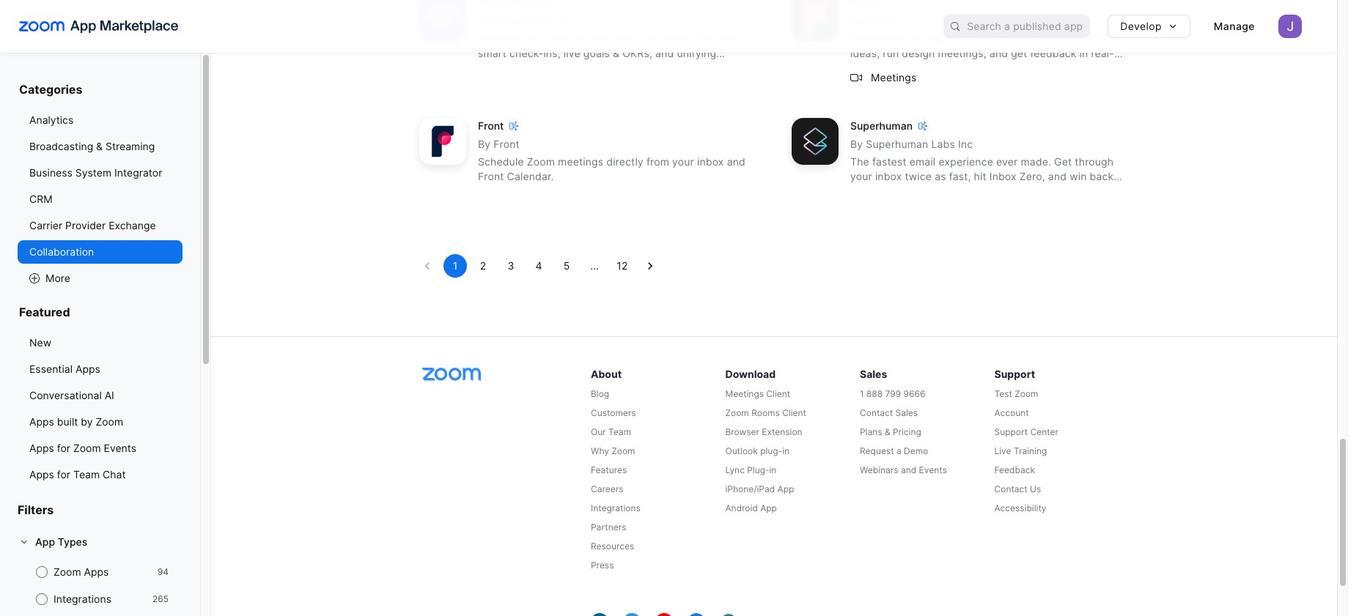 Task type: vqa. For each thing, say whether or not it's contained in the screenshot.
high
no



Task type: describe. For each thing, give the bounding box(es) containing it.
1 on from the left
[[911, 33, 923, 45]]

1 vertical spatial front
[[494, 138, 520, 151]]

for for zoom
[[57, 442, 70, 455]]

zoom apps
[[54, 566, 109, 579]]

apps for apps built by zoom
[[29, 416, 54, 428]]

0 vertical spatial events
[[104, 442, 136, 455]]

webinars and events
[[860, 465, 947, 476]]

zero,
[[1020, 170, 1046, 183]]

search a published app element
[[944, 15, 1091, 38]]

94
[[158, 567, 169, 578]]

4
[[536, 260, 542, 272]]

support center
[[995, 427, 1059, 438]]

zoom inside why zoom link
[[612, 446, 636, 457]]

carrier provider exchange link
[[18, 214, 183, 238]]

account
[[995, 408, 1029, 419]]

feedback link
[[995, 465, 1127, 478]]

1 for 1
[[453, 260, 458, 272]]

0 vertical spatial sales
[[860, 368, 888, 381]]

zoom inside apps built by zoom link
[[96, 416, 123, 428]]

apps for zoom events link
[[18, 437, 183, 461]]

app for iphone/ipad app
[[778, 484, 795, 495]]

by figma collaborate on figma and figjam files in zoom. jam on ideas, run design meetings, and get feedback in real- time.
[[851, 15, 1125, 74]]

1 vertical spatial sales
[[896, 408, 918, 419]]

our
[[591, 427, 606, 438]]

crm link
[[18, 188, 183, 211]]

apps for apps for team chat
[[29, 469, 54, 481]]

win
[[1070, 170, 1087, 183]]

2 vertical spatial front
[[478, 170, 504, 183]]

feedback
[[1031, 47, 1077, 60]]

lync
[[726, 465, 745, 476]]

by status hero, inc. connect your team to their work and each other with smart check-ins, live goals & okrs, and unifying dashboards
[[478, 15, 741, 74]]

0 vertical spatial superhuman
[[851, 120, 913, 132]]

press link
[[591, 560, 723, 573]]

support link
[[995, 367, 1127, 382]]

business system integrator link
[[18, 161, 183, 185]]

0 horizontal spatial team
[[73, 469, 100, 481]]

why zoom
[[591, 446, 636, 457]]

4 link
[[527, 255, 551, 278]]

calendar.
[[507, 170, 554, 183]]

iphone/ipad app link
[[726, 484, 857, 497]]

12
[[617, 260, 628, 272]]

made.
[[1021, 156, 1052, 168]]

app inside app types dropdown button
[[35, 536, 55, 549]]

essential apps
[[29, 363, 100, 376]]

0 vertical spatial client
[[767, 389, 791, 400]]

android app
[[726, 503, 777, 514]]

support for support
[[995, 368, 1036, 381]]

webinars and events link
[[860, 465, 992, 478]]

new link
[[18, 332, 183, 355]]

feedback
[[995, 465, 1036, 476]]

experience
[[939, 156, 994, 168]]

app for android app
[[761, 503, 777, 514]]

develop
[[1121, 20, 1162, 32]]

test zoom link
[[995, 388, 1127, 401]]

zoom rooms client
[[726, 408, 807, 419]]

in down plug-
[[770, 465, 777, 476]]

other
[[690, 33, 716, 45]]

superhuman inside by superhuman labs inc the fastest email experience ever made. get through your inbox twice as fast, hit inbox zero, and win back time.
[[866, 138, 929, 151]]

get
[[1012, 47, 1028, 60]]

request a demo
[[860, 446, 929, 457]]

collaboration
[[29, 246, 94, 258]]

in up feedback at the top of page
[[1043, 33, 1052, 45]]

meetings client
[[726, 389, 791, 400]]

contact sales link
[[860, 407, 992, 421]]

in left real-
[[1080, 47, 1089, 60]]

0 vertical spatial figma
[[866, 15, 896, 27]]

why
[[591, 446, 609, 457]]

as
[[935, 170, 947, 183]]

carrier
[[29, 219, 62, 232]]

in down browser extension link
[[783, 446, 790, 457]]

1 888 799 9666 link
[[860, 388, 992, 401]]

training
[[1014, 446, 1048, 457]]

1 vertical spatial integrations
[[54, 593, 111, 606]]

android app link
[[726, 503, 857, 516]]

lync plug-in
[[726, 465, 777, 476]]

0 vertical spatial front
[[478, 120, 504, 132]]

browser
[[726, 427, 760, 438]]

zoom.
[[1055, 33, 1086, 45]]

1 for 1 888 799 9666
[[860, 389, 864, 400]]

features
[[591, 465, 627, 476]]

2 on from the left
[[1112, 33, 1125, 45]]

plug-
[[748, 465, 770, 476]]

twice
[[905, 170, 932, 183]]

apps built by zoom link
[[18, 411, 183, 434]]

work
[[614, 33, 639, 45]]

browser extension link
[[726, 426, 857, 440]]

your inside by superhuman labs inc the fastest email experience ever made. get through your inbox twice as fast, hit inbox zero, and win back time.
[[851, 170, 873, 183]]

9666
[[904, 389, 926, 400]]

inbox
[[990, 170, 1017, 183]]

careers link
[[591, 484, 723, 497]]

check-
[[510, 47, 544, 60]]

develop button
[[1108, 15, 1191, 38]]

partners
[[591, 522, 627, 533]]

account link
[[995, 407, 1127, 421]]

apps down new link
[[75, 363, 100, 376]]

request a demo link
[[860, 445, 992, 459]]

your inside by front schedule zoom meetings directly from your inbox and front calendar.
[[673, 156, 695, 168]]

blog
[[591, 389, 610, 400]]

3 link
[[499, 255, 523, 278]]

zoom rooms client link
[[726, 407, 857, 421]]

unifying
[[677, 47, 717, 60]]

contact for contact sales
[[860, 408, 893, 419]]

time. inside by figma collaborate on figma and figjam files in zoom. jam on ideas, run design meetings, and get feedback in real- time.
[[851, 62, 875, 74]]

zoom inside apps for zoom events link
[[73, 442, 101, 455]]

outlook plug-in link
[[726, 445, 857, 459]]

zoom inside the zoom rooms client link
[[726, 408, 749, 419]]

outlook plug-in
[[726, 446, 790, 457]]

team
[[548, 33, 573, 45]]

conversational ai link
[[18, 384, 183, 408]]

provider
[[65, 219, 106, 232]]

press
[[591, 561, 614, 572]]

by for by figma collaborate on figma and figjam files in zoom. jam on ideas, run design meetings, and get feedback in real- time.
[[851, 15, 863, 27]]

their
[[589, 33, 611, 45]]

back
[[1090, 170, 1114, 183]]

labs
[[932, 138, 956, 151]]

plans & pricing
[[860, 427, 922, 438]]

live
[[995, 446, 1012, 457]]



Task type: locate. For each thing, give the bounding box(es) containing it.
apps left 'built'
[[29, 416, 54, 428]]

app down lync plug-in link
[[778, 484, 795, 495]]

1 vertical spatial inbox
[[876, 170, 903, 183]]

go to next page image
[[643, 259, 658, 274]]

by up "schedule"
[[478, 138, 491, 151]]

status
[[494, 15, 526, 27]]

1 horizontal spatial 1
[[860, 389, 864, 400]]

1 horizontal spatial integrations
[[591, 503, 641, 514]]

inbox right from
[[698, 156, 724, 168]]

customers link
[[591, 407, 723, 421]]

figma up collaborate
[[866, 15, 896, 27]]

1 time. from the top
[[851, 62, 875, 74]]

figma up 'meetings,'
[[926, 33, 956, 45]]

time. down ideas,
[[851, 62, 875, 74]]

extension
[[762, 427, 803, 438]]

5
[[564, 260, 570, 272]]

0 horizontal spatial on
[[911, 33, 923, 45]]

manage
[[1215, 20, 1256, 32]]

1 left 2
[[453, 260, 458, 272]]

2 vertical spatial &
[[885, 427, 891, 438]]

1 horizontal spatial on
[[1112, 33, 1125, 45]]

1 horizontal spatial meetings
[[871, 71, 917, 83]]

0 vertical spatial inbox
[[698, 156, 724, 168]]

contact
[[860, 408, 893, 419], [995, 484, 1028, 495]]

1 horizontal spatial sales
[[896, 408, 918, 419]]

rooms
[[752, 408, 780, 419]]

…
[[591, 260, 599, 272]]

collaboration link
[[18, 241, 183, 264]]

0 vertical spatial app
[[778, 484, 795, 495]]

directly
[[607, 156, 644, 168]]

sales up 888 on the right
[[860, 368, 888, 381]]

by inside by figma collaborate on figma and figjam files in zoom. jam on ideas, run design meetings, and get feedback in real- time.
[[851, 15, 863, 27]]

your inside "by status hero, inc. connect your team to their work and each other with smart check-ins, live goals & okrs, and unifying dashboards"
[[523, 33, 545, 45]]

2 vertical spatial your
[[851, 170, 873, 183]]

team down "customers"
[[609, 427, 631, 438]]

for down apps for zoom events
[[57, 469, 70, 481]]

contact us link
[[995, 484, 1127, 497]]

for down 'built'
[[57, 442, 70, 455]]

zoom down the 'types'
[[54, 566, 81, 579]]

filters
[[18, 503, 54, 518]]

1 for from the top
[[57, 442, 70, 455]]

zoom up browser
[[726, 408, 749, 419]]

0 horizontal spatial figma
[[866, 15, 896, 27]]

browser extension
[[726, 427, 803, 438]]

0 vertical spatial time.
[[851, 62, 875, 74]]

integrations down zoom apps at the bottom left of page
[[54, 593, 111, 606]]

by for by front schedule zoom meetings directly from your inbox and front calendar.
[[478, 138, 491, 151]]

support center link
[[995, 426, 1127, 440]]

app
[[778, 484, 795, 495], [761, 503, 777, 514], [35, 536, 55, 549]]

manage button
[[1203, 15, 1267, 38]]

contact for contact us
[[995, 484, 1028, 495]]

1 horizontal spatial figma
[[926, 33, 956, 45]]

0 vertical spatial integrations
[[591, 503, 641, 514]]

0 vertical spatial support
[[995, 368, 1036, 381]]

support up test zoom
[[995, 368, 1036, 381]]

1 vertical spatial client
[[783, 408, 807, 419]]

1 vertical spatial superhuman
[[866, 138, 929, 151]]

2 for from the top
[[57, 469, 70, 481]]

meetings for meetings client
[[726, 389, 764, 400]]

by front schedule zoom meetings directly from your inbox and front calendar.
[[478, 138, 746, 183]]

by inside by front schedule zoom meetings directly from your inbox and front calendar.
[[478, 138, 491, 151]]

& inside "by status hero, inc. connect your team to their work and each other with smart check-ins, live goals & okrs, and unifying dashboards"
[[613, 47, 620, 60]]

1 vertical spatial time.
[[851, 185, 875, 198]]

essential apps link
[[18, 358, 183, 381]]

app down iphone/ipad app
[[761, 503, 777, 514]]

your right from
[[673, 156, 695, 168]]

1 vertical spatial for
[[57, 469, 70, 481]]

support for support center
[[995, 427, 1028, 438]]

1
[[453, 260, 458, 272], [860, 389, 864, 400]]

0 horizontal spatial app
[[35, 536, 55, 549]]

zoom down our team on the bottom left of page
[[612, 446, 636, 457]]

iphone/ipad
[[726, 484, 775, 495]]

time. down the
[[851, 185, 875, 198]]

1 horizontal spatial inbox
[[876, 170, 903, 183]]

0 vertical spatial contact
[[860, 408, 893, 419]]

customers
[[591, 408, 636, 419]]

1 support from the top
[[995, 368, 1036, 381]]

app inside iphone/ipad app link
[[778, 484, 795, 495]]

sales
[[860, 368, 888, 381], [896, 408, 918, 419]]

each
[[663, 33, 687, 45]]

new
[[29, 337, 51, 349]]

apps down app types dropdown button
[[84, 566, 109, 579]]

meetings for meetings
[[871, 71, 917, 83]]

0 vertical spatial for
[[57, 442, 70, 455]]

app inside 'android app' link
[[761, 503, 777, 514]]

chat
[[103, 469, 126, 481]]

zoom inside by front schedule zoom meetings directly from your inbox and front calendar.
[[527, 156, 555, 168]]

1 vertical spatial contact
[[995, 484, 1028, 495]]

inbox inside by front schedule zoom meetings directly from your inbox and front calendar.
[[698, 156, 724, 168]]

our team
[[591, 427, 631, 438]]

apps down apps built by zoom
[[29, 442, 54, 455]]

0 horizontal spatial &
[[96, 140, 103, 153]]

1 vertical spatial 1
[[860, 389, 864, 400]]

1 horizontal spatial team
[[609, 427, 631, 438]]

android
[[726, 503, 758, 514]]

your up check-
[[523, 33, 545, 45]]

time.
[[851, 62, 875, 74], [851, 185, 875, 198]]

carrier provider exchange
[[29, 219, 156, 232]]

fastest
[[873, 156, 907, 168]]

design
[[902, 47, 936, 60]]

1 left 888 on the right
[[860, 389, 864, 400]]

0 vertical spatial team
[[609, 427, 631, 438]]

conversational
[[29, 389, 102, 402]]

support down account
[[995, 427, 1028, 438]]

client up "zoom rooms client"
[[767, 389, 791, 400]]

broadcasting
[[29, 140, 93, 153]]

meetings down run
[[871, 71, 917, 83]]

accessibility link
[[995, 503, 1127, 516]]

events
[[104, 442, 136, 455], [919, 465, 947, 476]]

2 horizontal spatial app
[[778, 484, 795, 495]]

& right plans
[[885, 427, 891, 438]]

okrs,
[[623, 47, 653, 60]]

apps
[[75, 363, 100, 376], [29, 416, 54, 428], [29, 442, 54, 455], [29, 469, 54, 481], [84, 566, 109, 579]]

client down meetings client link
[[783, 408, 807, 419]]

sales up pricing
[[896, 408, 918, 419]]

by up "connect"
[[478, 15, 491, 27]]

2 horizontal spatial your
[[851, 170, 873, 183]]

events up chat at the left of the page
[[104, 442, 136, 455]]

0 horizontal spatial inbox
[[698, 156, 724, 168]]

your down the
[[851, 170, 873, 183]]

time. inside by superhuman labs inc the fastest email experience ever made. get through your inbox twice as fast, hit inbox zero, and win back time.
[[851, 185, 875, 198]]

by for by status hero, inc. connect your team to their work and each other with smart check-ins, live goals & okrs, and unifying dashboards
[[478, 15, 491, 27]]

business
[[29, 166, 73, 179]]

run
[[883, 47, 899, 60]]

pricing
[[893, 427, 922, 438]]

integrator
[[115, 166, 162, 179]]

by
[[81, 416, 93, 428]]

1 vertical spatial your
[[673, 156, 695, 168]]

team
[[609, 427, 631, 438], [73, 469, 100, 481]]

1 vertical spatial meetings
[[726, 389, 764, 400]]

download link
[[726, 367, 857, 382]]

inbox inside by superhuman labs inc the fastest email experience ever made. get through your inbox twice as fast, hit inbox zero, and win back time.
[[876, 170, 903, 183]]

2 support from the top
[[995, 427, 1028, 438]]

events down the request a demo link
[[919, 465, 947, 476]]

& down the work at left
[[613, 47, 620, 60]]

& down analytics link
[[96, 140, 103, 153]]

1 horizontal spatial events
[[919, 465, 947, 476]]

888
[[867, 389, 883, 400]]

0 vertical spatial 1
[[453, 260, 458, 272]]

1 vertical spatial &
[[96, 140, 103, 153]]

contact us
[[995, 484, 1042, 495]]

system
[[75, 166, 112, 179]]

by for by superhuman labs inc the fastest email experience ever made. get through your inbox twice as fast, hit inbox zero, and win back time.
[[851, 138, 863, 151]]

contact down the feedback
[[995, 484, 1028, 495]]

exchange
[[109, 219, 156, 232]]

broadcasting & streaming
[[29, 140, 155, 153]]

on right jam
[[1112, 33, 1125, 45]]

connect
[[478, 33, 520, 45]]

1 horizontal spatial your
[[673, 156, 695, 168]]

0 horizontal spatial sales
[[860, 368, 888, 381]]

support
[[995, 368, 1036, 381], [995, 427, 1028, 438]]

zoom inside the test zoom link
[[1015, 389, 1039, 400]]

banner
[[0, 0, 1338, 53]]

1 vertical spatial team
[[73, 469, 100, 481]]

2 vertical spatial app
[[35, 536, 55, 549]]

0 horizontal spatial your
[[523, 33, 545, 45]]

1 vertical spatial support
[[995, 427, 1028, 438]]

1 vertical spatial app
[[761, 503, 777, 514]]

blog link
[[591, 388, 723, 401]]

live
[[564, 47, 581, 60]]

on up design
[[911, 33, 923, 45]]

get
[[1055, 156, 1072, 168]]

0 horizontal spatial events
[[104, 442, 136, 455]]

hero,
[[529, 15, 555, 27]]

& for broadcasting & streaming
[[96, 140, 103, 153]]

figma
[[866, 15, 896, 27], [926, 33, 956, 45]]

2 horizontal spatial &
[[885, 427, 891, 438]]

2 time. from the top
[[851, 185, 875, 198]]

1 horizontal spatial &
[[613, 47, 620, 60]]

ai
[[105, 389, 114, 402]]

by inside by superhuman labs inc the fastest email experience ever made. get through your inbox twice as fast, hit inbox zero, and win back time.
[[851, 138, 863, 151]]

center
[[1031, 427, 1059, 438]]

a
[[897, 446, 902, 457]]

zoom up calendar.
[[527, 156, 555, 168]]

0 horizontal spatial integrations
[[54, 593, 111, 606]]

for for team
[[57, 469, 70, 481]]

by up the
[[851, 138, 863, 151]]

1 inside 'link'
[[453, 260, 458, 272]]

inc
[[959, 138, 973, 151]]

plans & pricing link
[[860, 426, 992, 440]]

1 horizontal spatial app
[[761, 503, 777, 514]]

by up collaborate
[[851, 15, 863, 27]]

zoom right test
[[1015, 389, 1039, 400]]

0 horizontal spatial contact
[[860, 408, 893, 419]]

contact down 888 on the right
[[860, 408, 893, 419]]

265
[[153, 594, 169, 605]]

0 vertical spatial your
[[523, 33, 545, 45]]

1 horizontal spatial contact
[[995, 484, 1028, 495]]

integrations up partners
[[591, 503, 641, 514]]

team down apps for zoom events
[[73, 469, 100, 481]]

1 vertical spatial figma
[[926, 33, 956, 45]]

& for plans & pricing
[[885, 427, 891, 438]]

apps for team chat
[[29, 469, 126, 481]]

contact sales
[[860, 408, 918, 419]]

meetings down download
[[726, 389, 764, 400]]

crm
[[29, 193, 53, 205]]

apps for apps for zoom events
[[29, 442, 54, 455]]

goals
[[584, 47, 610, 60]]

zoom down the by
[[73, 442, 101, 455]]

Search text field
[[968, 16, 1091, 37]]

banner containing develop
[[0, 0, 1338, 53]]

figjam
[[981, 33, 1017, 45]]

outlook
[[726, 446, 758, 457]]

and inside by superhuman labs inc the fastest email experience ever made. get through your inbox twice as fast, hit inbox zero, and win back time.
[[1049, 170, 1067, 183]]

apps up filters
[[29, 469, 54, 481]]

0 vertical spatial &
[[613, 47, 620, 60]]

0 horizontal spatial 1
[[453, 260, 458, 272]]

about link
[[591, 367, 723, 382]]

inbox down fastest
[[876, 170, 903, 183]]

categories button
[[18, 82, 183, 109]]

partners link
[[591, 522, 723, 535]]

by inside "by status hero, inc. connect your team to their work and each other with smart check-ins, live goals & okrs, and unifying dashboards"
[[478, 15, 491, 27]]

app left the 'types'
[[35, 536, 55, 549]]

test zoom
[[995, 389, 1039, 400]]

1 link
[[444, 255, 467, 278]]

0 vertical spatial meetings
[[871, 71, 917, 83]]

live training
[[995, 446, 1048, 457]]

1 vertical spatial events
[[919, 465, 947, 476]]

more
[[45, 272, 70, 285]]

0 horizontal spatial meetings
[[726, 389, 764, 400]]

zoom right the by
[[96, 416, 123, 428]]

files
[[1020, 33, 1040, 45]]

the
[[851, 156, 870, 168]]

and inside by front schedule zoom meetings directly from your inbox and front calendar.
[[727, 156, 746, 168]]



